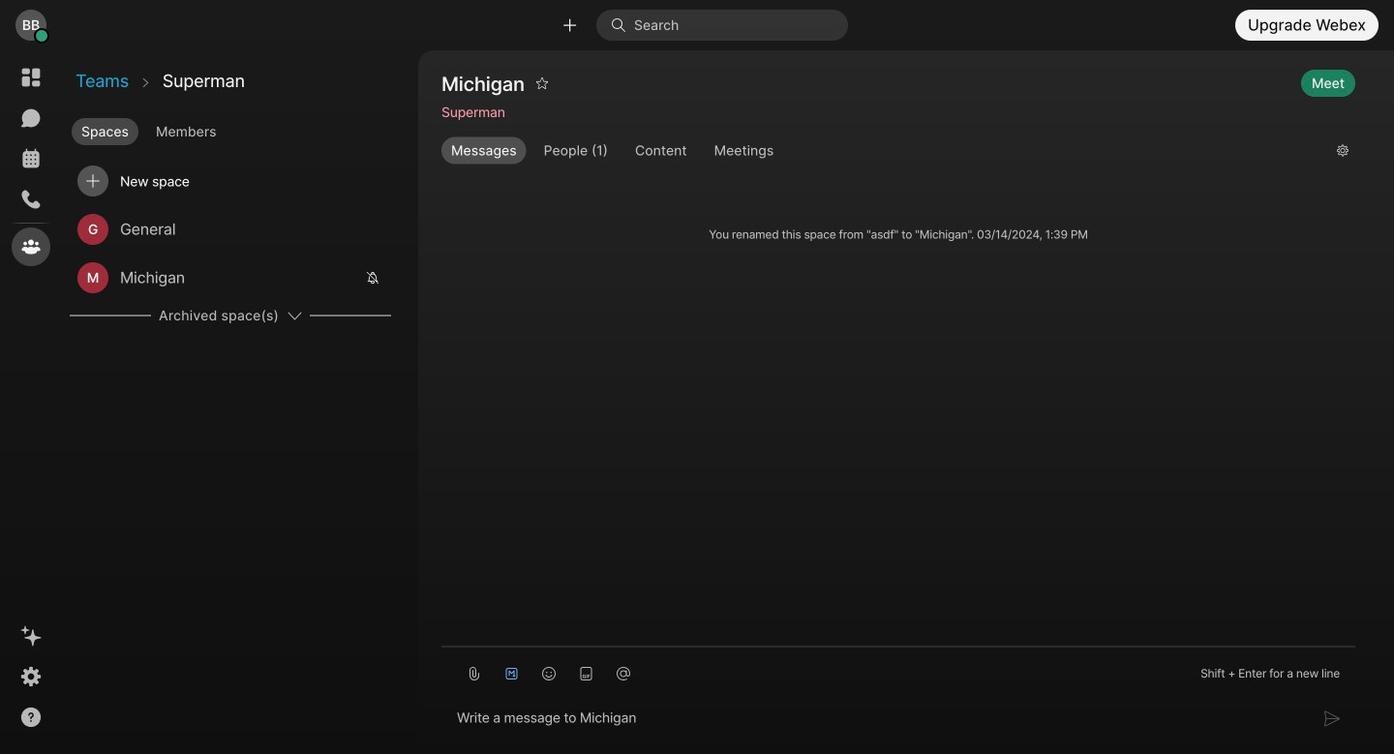 Task type: describe. For each thing, give the bounding box(es) containing it.
webex tab list
[[12, 58, 50, 266]]

general list item
[[70, 205, 391, 254]]



Task type: vqa. For each thing, say whether or not it's contained in the screenshot.
General Tab
no



Task type: locate. For each thing, give the bounding box(es) containing it.
notifications are muted for this space image
[[366, 271, 380, 285]]

message composer toolbar element
[[442, 648, 1356, 693]]

arrow down_16 image
[[287, 308, 302, 324]]

list item
[[70, 157, 391, 205]]

navigation
[[0, 50, 62, 755]]

michigan, notifications are muted for this space list item
[[70, 254, 391, 302]]

group
[[442, 137, 1322, 164]]

tab list
[[68, 110, 417, 147]]



